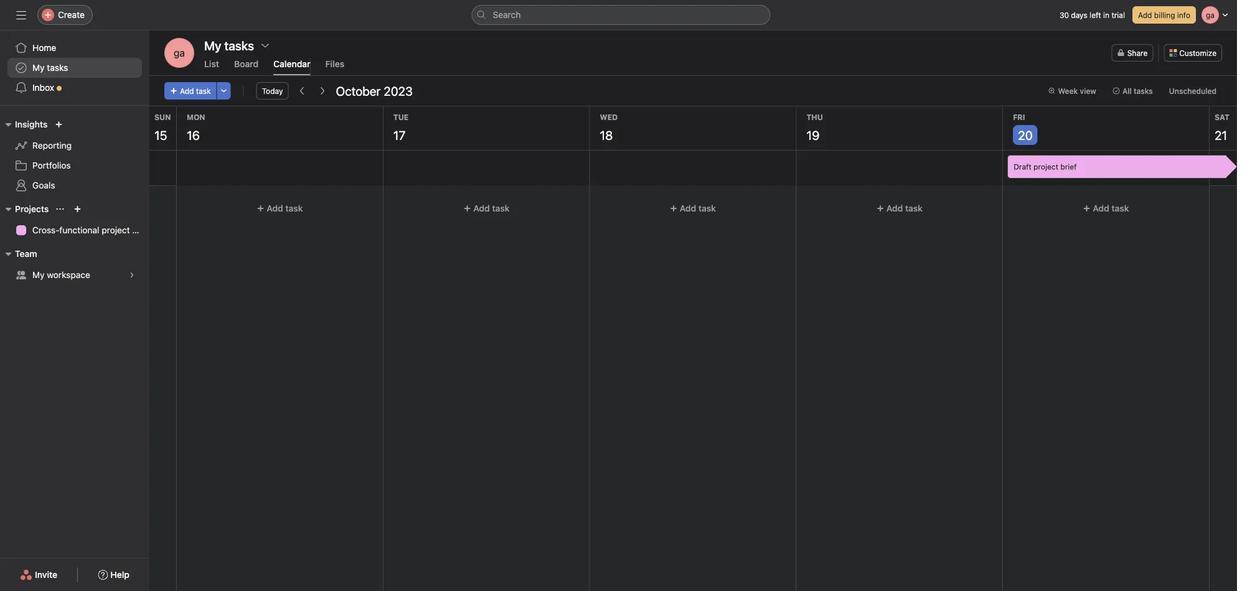 Task type: locate. For each thing, give the bounding box(es) containing it.
insights
[[15, 119, 48, 130]]

my up inbox
[[32, 63, 45, 73]]

inbox link
[[7, 78, 142, 98]]

home link
[[7, 38, 142, 58]]

0 horizontal spatial project
[[102, 225, 130, 235]]

help
[[110, 570, 130, 581]]

team
[[15, 249, 37, 259]]

my down team
[[32, 270, 45, 280]]

search list box
[[472, 5, 771, 25]]

tasks right "all"
[[1134, 87, 1154, 95]]

add task
[[180, 87, 211, 95], [267, 203, 303, 214], [474, 203, 510, 214], [680, 203, 716, 214], [887, 203, 923, 214], [1094, 203, 1130, 214]]

my workspace
[[32, 270, 90, 280]]

portfolios link
[[7, 156, 142, 176]]

project left "plan"
[[102, 225, 130, 235]]

30 days left in trial
[[1060, 11, 1126, 19]]

cross-functional project plan
[[32, 225, 149, 235]]

share
[[1128, 49, 1148, 57]]

week view button
[[1043, 82, 1103, 100]]

invite button
[[12, 564, 66, 587]]

ga
[[174, 47, 185, 59]]

week
[[1059, 87, 1079, 95]]

goals link
[[7, 176, 142, 196]]

1 my from the top
[[32, 63, 45, 73]]

more actions image
[[220, 87, 228, 95]]

tasks
[[47, 63, 68, 73], [1134, 87, 1154, 95]]

2 my from the top
[[32, 270, 45, 280]]

draft project brief
[[1014, 163, 1077, 171]]

2023
[[384, 83, 413, 98]]

tasks down home
[[47, 63, 68, 73]]

project
[[1034, 163, 1059, 171], [102, 225, 130, 235]]

add task button
[[164, 82, 217, 100], [182, 197, 378, 220], [389, 197, 585, 220], [595, 197, 791, 220], [802, 197, 998, 220], [1009, 197, 1205, 220]]

0 vertical spatial project
[[1034, 163, 1059, 171]]

new image
[[55, 121, 63, 128]]

17
[[394, 128, 406, 142]]

21
[[1215, 128, 1228, 142]]

20
[[1019, 128, 1033, 142]]

add
[[1139, 11, 1153, 19], [180, 87, 194, 95], [267, 203, 283, 214], [474, 203, 490, 214], [680, 203, 697, 214], [887, 203, 903, 214], [1094, 203, 1110, 214]]

1 vertical spatial project
[[102, 225, 130, 235]]

project left brief
[[1034, 163, 1059, 171]]

sat
[[1215, 113, 1230, 121]]

fri 20
[[1014, 113, 1033, 142]]

19
[[807, 128, 820, 142]]

my for my workspace
[[32, 270, 45, 280]]

tasks for all tasks
[[1134, 87, 1154, 95]]

mon 16
[[187, 113, 205, 142]]

tasks for my tasks
[[47, 63, 68, 73]]

show options image
[[260, 40, 270, 50]]

1 vertical spatial my
[[32, 270, 45, 280]]

files
[[326, 59, 345, 69]]

search button
[[472, 5, 771, 25]]

0 horizontal spatial tasks
[[47, 63, 68, 73]]

trial
[[1112, 11, 1126, 19]]

projects button
[[0, 202, 49, 217]]

days
[[1072, 11, 1088, 19]]

tue 17
[[394, 113, 409, 142]]

add inside button
[[1139, 11, 1153, 19]]

all
[[1123, 87, 1132, 95]]

16
[[187, 128, 200, 142]]

30
[[1060, 11, 1070, 19]]

1 horizontal spatial tasks
[[1134, 87, 1154, 95]]

projects
[[15, 204, 49, 214]]

my inside teams element
[[32, 270, 45, 280]]

fri
[[1014, 113, 1026, 121]]

tasks inside global element
[[47, 63, 68, 73]]

0 vertical spatial tasks
[[47, 63, 68, 73]]

add billing info
[[1139, 11, 1191, 19]]

calendar
[[274, 59, 311, 69]]

my
[[32, 63, 45, 73], [32, 270, 45, 280]]

global element
[[0, 31, 150, 105]]

show options, current sort, top image
[[56, 206, 64, 213]]

goals
[[32, 180, 55, 191]]

wed 18
[[600, 113, 618, 142]]

my workspace link
[[7, 265, 142, 285]]

projects element
[[0, 198, 150, 243]]

0 vertical spatial my
[[32, 63, 45, 73]]

ga button
[[164, 38, 194, 68]]

sat 21
[[1215, 113, 1230, 142]]

brief
[[1061, 163, 1077, 171]]

mon
[[187, 113, 205, 121]]

tasks inside dropdown button
[[1134, 87, 1154, 95]]

plan
[[132, 225, 149, 235]]

help button
[[90, 564, 138, 587]]

october 2023
[[336, 83, 413, 98]]

board
[[234, 59, 259, 69]]

portfolios
[[32, 160, 71, 171]]

my inside global element
[[32, 63, 45, 73]]

1 horizontal spatial project
[[1034, 163, 1059, 171]]

1 vertical spatial tasks
[[1134, 87, 1154, 95]]

thu
[[807, 113, 823, 121]]

task
[[196, 87, 211, 95], [286, 203, 303, 214], [492, 203, 510, 214], [699, 203, 716, 214], [906, 203, 923, 214], [1112, 203, 1130, 214]]

home
[[32, 43, 56, 53]]

insights button
[[0, 117, 48, 132]]

cross-
[[32, 225, 59, 235]]



Task type: describe. For each thing, give the bounding box(es) containing it.
my tasks
[[204, 38, 254, 53]]

left
[[1090, 11, 1102, 19]]

add billing info button
[[1133, 6, 1197, 24]]

teams element
[[0, 243, 150, 288]]

thu 19
[[807, 113, 823, 142]]

sun
[[154, 113, 171, 121]]

reporting
[[32, 140, 72, 151]]

all tasks button
[[1108, 82, 1159, 100]]

calendar link
[[274, 59, 311, 75]]

team button
[[0, 247, 37, 262]]

draft
[[1014, 163, 1032, 171]]

tue
[[394, 113, 409, 121]]

share button
[[1112, 44, 1154, 62]]

workspace
[[47, 270, 90, 280]]

insights element
[[0, 113, 150, 198]]

my tasks
[[32, 63, 68, 73]]

previous week image
[[297, 86, 307, 96]]

hide sidebar image
[[16, 10, 26, 20]]

week view
[[1059, 87, 1097, 95]]

15
[[154, 128, 167, 142]]

unscheduled button
[[1164, 82, 1223, 100]]

my tasks link
[[7, 58, 142, 78]]

new project or portfolio image
[[74, 206, 81, 213]]

october
[[336, 83, 381, 98]]

info
[[1178, 11, 1191, 19]]

functional
[[59, 225, 99, 235]]

unscheduled
[[1170, 87, 1217, 95]]

cross-functional project plan link
[[7, 221, 149, 240]]

in
[[1104, 11, 1110, 19]]

files link
[[326, 59, 345, 75]]

board link
[[234, 59, 259, 75]]

list
[[204, 59, 219, 69]]

sun 15
[[154, 113, 171, 142]]

18
[[600, 128, 613, 142]]

see details, my workspace image
[[128, 272, 136, 279]]

search
[[493, 10, 521, 20]]

create
[[58, 10, 85, 20]]

today button
[[256, 82, 289, 100]]

today
[[262, 87, 283, 95]]

view
[[1081, 87, 1097, 95]]

customize button
[[1164, 44, 1223, 62]]

create button
[[37, 5, 93, 25]]

wed
[[600, 113, 618, 121]]

customize
[[1180, 49, 1217, 57]]

next week image
[[317, 86, 327, 96]]

billing
[[1155, 11, 1176, 19]]

inbox
[[32, 83, 54, 93]]

list link
[[204, 59, 219, 75]]

reporting link
[[7, 136, 142, 156]]

all tasks
[[1123, 87, 1154, 95]]

my for my tasks
[[32, 63, 45, 73]]

invite
[[35, 570, 57, 581]]



Task type: vqa. For each thing, say whether or not it's contained in the screenshot.
Completed icon for Jacob's
no



